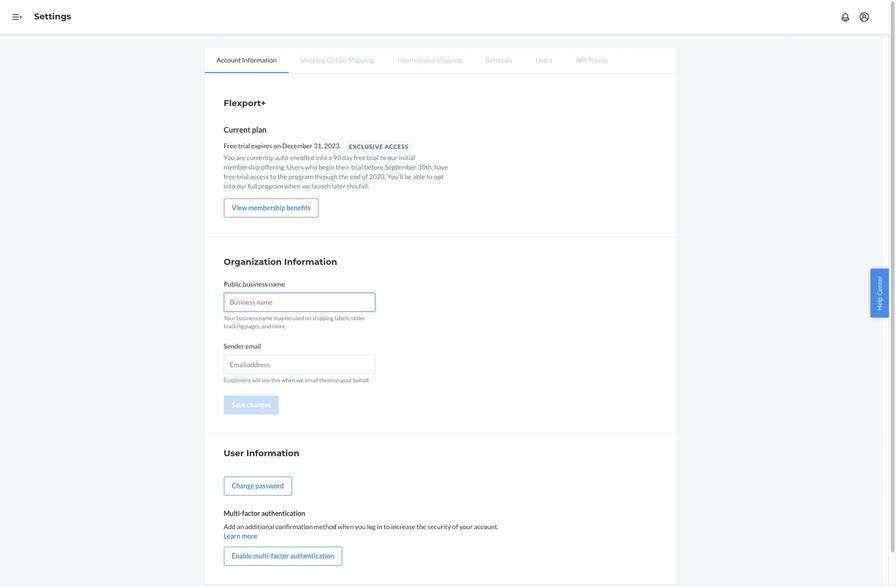 Task type: vqa. For each thing, say whether or not it's contained in the screenshot.
- related to Returns - All Return Items by SKUs
no



Task type: locate. For each thing, give the bounding box(es) containing it.
an
[[237, 523, 244, 531]]

on up auto-
[[274, 142, 281, 150]]

name
[[269, 280, 285, 288], [259, 315, 273, 322]]

0 vertical spatial this
[[347, 182, 358, 190]]

0 vertical spatial we
[[302, 182, 310, 190]]

2 vertical spatial when
[[338, 523, 354, 531]]

1 horizontal spatial the
[[339, 172, 349, 181]]

your
[[341, 377, 352, 384], [460, 523, 473, 531]]

Business name text field
[[224, 293, 375, 312]]

2023. up a
[[324, 142, 341, 150]]

1 horizontal spatial your
[[460, 523, 473, 531]]

international shipping
[[398, 56, 462, 64]]

1 vertical spatial email
[[305, 377, 318, 384]]

to right in
[[384, 523, 390, 531]]

membership down are
[[224, 163, 260, 171]]

shipping option mapping tab
[[289, 48, 386, 72]]

2023. inside you are currently auto-enrolled into a 90 day free trial to our initial membership offering. users who begin their trial before september 30th, have free trial access to the program through the end of 2023. you'll be able to opt into our full program when we launch later this fall.
[[370, 172, 386, 181]]

email
[[246, 342, 261, 350], [305, 377, 318, 384]]

we inside you are currently auto-enrolled into a 90 day free trial to our initial membership offering. users who begin their trial before september 30th, have free trial access to the program through the end of 2023. you'll be able to opt into our full program when we launch later this fall.
[[302, 182, 310, 190]]

current
[[224, 125, 251, 134]]

we left launch
[[302, 182, 310, 190]]

trial
[[238, 142, 250, 150], [367, 153, 379, 162], [351, 163, 363, 171], [237, 172, 249, 181]]

when left you
[[338, 523, 354, 531]]

you
[[355, 523, 366, 531]]

business down organization
[[243, 280, 268, 288]]

change password button
[[224, 477, 292, 496]]

2023. down before
[[370, 172, 386, 181]]

view membership benefits
[[232, 204, 311, 212]]

organization
[[224, 257, 282, 267]]

0 vertical spatial information
[[242, 56, 277, 64]]

membership inside you are currently auto-enrolled into a 90 day free trial to our initial membership offering. users who begin their trial before september 30th, have free trial access to the program through the end of 2023. you'll be able to opt into our full program when we launch later this fall.
[[224, 163, 260, 171]]

1 horizontal spatial 2023.
[[370, 172, 386, 181]]

0 vertical spatial be
[[405, 172, 412, 181]]

enable multi-factor authentication
[[232, 552, 334, 560]]

your left behalf.
[[341, 377, 352, 384]]

our left full
[[237, 182, 247, 190]]

name inside the your business name may be used on shipping labels, order tracking pages, and more.
[[259, 315, 273, 322]]

you are currently auto-enrolled into a 90 day free trial to our initial membership offering. users who begin their trial before september 30th, have free trial access to the program through the end of 2023. you'll be able to opt into our full program when we launch later this fall.
[[224, 153, 449, 190]]

1 vertical spatial membership
[[248, 204, 285, 212]]

program down access on the left of the page
[[259, 182, 283, 190]]

program
[[289, 172, 313, 181], [259, 182, 283, 190]]

0 horizontal spatial email
[[246, 342, 261, 350]]

sender
[[224, 342, 244, 350]]

will
[[252, 377, 261, 384]]

1 vertical spatial 2023.
[[370, 172, 386, 181]]

enrolled
[[291, 153, 315, 162]]

business for public
[[243, 280, 268, 288]]

2 vertical spatial on
[[334, 377, 340, 384]]

shipping inside 'tab'
[[301, 56, 326, 64]]

mapping
[[349, 56, 374, 64]]

users down enrolled
[[287, 163, 304, 171]]

used
[[293, 315, 304, 322]]

0 horizontal spatial our
[[237, 182, 247, 190]]

the down "offering."
[[278, 172, 287, 181]]

1 shipping from the left
[[301, 56, 326, 64]]

1 horizontal spatial our
[[388, 153, 398, 162]]

free down you
[[224, 172, 236, 181]]

this
[[347, 182, 358, 190], [272, 377, 281, 384]]

0 vertical spatial of
[[362, 172, 368, 181]]

0 vertical spatial on
[[274, 142, 281, 150]]

auto-
[[275, 153, 291, 162]]

add an additional confirmation method when you log in to increase the security of your account. learn more
[[224, 523, 499, 540]]

name down organization information
[[269, 280, 285, 288]]

begin
[[319, 163, 335, 171]]

0 vertical spatial business
[[243, 280, 268, 288]]

save changes button
[[224, 396, 279, 415]]

1 vertical spatial factor
[[271, 552, 289, 560]]

authentication
[[262, 510, 305, 518], [291, 552, 334, 560]]

shipping
[[313, 315, 334, 322]]

to inside add an additional confirmation method when you log in to increase the security of your account. learn more
[[384, 523, 390, 531]]

tab list
[[205, 48, 678, 73]]

factor
[[242, 510, 260, 518], [271, 552, 289, 560]]

0 horizontal spatial users
[[287, 163, 304, 171]]

more.
[[272, 323, 287, 330]]

information up the business name text box at the left of page
[[284, 257, 338, 267]]

this inside you are currently auto-enrolled into a 90 day free trial to our initial membership offering. users who begin their trial before september 30th, have free trial access to the program through the end of 2023. you'll be able to opt into our full program when we launch later this fall.
[[347, 182, 358, 190]]

0 vertical spatial users
[[536, 56, 553, 64]]

tab list containing account information
[[205, 48, 678, 73]]

view
[[232, 204, 247, 212]]

account.
[[474, 523, 499, 531]]

into left a
[[316, 153, 328, 162]]

option
[[327, 56, 347, 64]]

authentication down method on the left of page
[[291, 552, 334, 560]]

membership down full
[[248, 204, 285, 212]]

0 vertical spatial name
[[269, 280, 285, 288]]

1 vertical spatial program
[[259, 182, 283, 190]]

on right the "them"
[[334, 377, 340, 384]]

factor up additional
[[242, 510, 260, 518]]

into left full
[[224, 182, 235, 190]]

open account menu image
[[859, 11, 871, 23]]

organization information
[[224, 257, 338, 267]]

view membership benefits button
[[224, 199, 319, 217]]

are
[[236, 153, 246, 162]]

to down the exclusive access
[[380, 153, 387, 162]]

settings link
[[34, 11, 71, 22]]

1 vertical spatial on
[[306, 315, 312, 322]]

program down who
[[289, 172, 313, 181]]

this right see
[[272, 377, 281, 384]]

your left account.
[[460, 523, 473, 531]]

of up fall. at the left of the page
[[362, 172, 368, 181]]

1 vertical spatial information
[[284, 257, 338, 267]]

this down end
[[347, 182, 358, 190]]

2 vertical spatial information
[[247, 448, 300, 459]]

trial up full
[[237, 172, 249, 181]]

shipping left option
[[301, 56, 326, 64]]

users
[[536, 56, 553, 64], [287, 163, 304, 171]]

when down email address text box
[[282, 377, 295, 384]]

fall.
[[359, 182, 370, 190]]

1 horizontal spatial shipping
[[437, 56, 462, 64]]

have
[[435, 163, 449, 171]]

1 horizontal spatial users
[[536, 56, 553, 64]]

tokens
[[589, 56, 609, 64]]

more
[[242, 532, 258, 540]]

when inside you are currently auto-enrolled into a 90 day free trial to our initial membership offering. users who begin their trial before september 30th, have free trial access to the program through the end of 2023. you'll be able to opt into our full program when we launch later this fall.
[[285, 182, 301, 190]]

2 shipping from the left
[[437, 56, 462, 64]]

0 horizontal spatial this
[[272, 377, 281, 384]]

authentication up confirmation
[[262, 510, 305, 518]]

1 vertical spatial be
[[285, 315, 292, 322]]

benefits
[[287, 204, 311, 212]]

0 vertical spatial factor
[[242, 510, 260, 518]]

be right may
[[285, 315, 292, 322]]

international shipping tab
[[386, 48, 474, 72]]

business
[[243, 280, 268, 288], [237, 315, 258, 322]]

of inside you are currently auto-enrolled into a 90 day free trial to our initial membership offering. users who begin their trial before september 30th, have free trial access to the program through the end of 2023. you'll be able to opt into our full program when we launch later this fall.
[[362, 172, 368, 181]]

be left able
[[405, 172, 412, 181]]

on
[[274, 142, 281, 150], [306, 315, 312, 322], [334, 377, 340, 384]]

0 horizontal spatial your
[[341, 377, 352, 384]]

public business name
[[224, 280, 285, 288]]

learn more button
[[224, 532, 258, 541]]

we down email address text box
[[297, 377, 304, 384]]

on inside the your business name may be used on shipping labels, order tracking pages, and more.
[[306, 315, 312, 322]]

of right security
[[453, 523, 459, 531]]

1 vertical spatial our
[[237, 182, 247, 190]]

1 horizontal spatial into
[[316, 153, 328, 162]]

1 vertical spatial your
[[460, 523, 473, 531]]

2 horizontal spatial the
[[417, 523, 427, 531]]

free
[[354, 153, 366, 162], [224, 172, 236, 181]]

business up pages,
[[237, 315, 258, 322]]

access
[[385, 143, 409, 150]]

email right sender
[[246, 342, 261, 350]]

0 horizontal spatial shipping
[[301, 56, 326, 64]]

email left the "them"
[[305, 377, 318, 384]]

information inside the account information 'tab'
[[242, 56, 277, 64]]

1 horizontal spatial on
[[306, 315, 312, 322]]

31,
[[314, 142, 323, 150]]

account
[[217, 56, 241, 64]]

into
[[316, 153, 328, 162], [224, 182, 235, 190]]

users inside you are currently auto-enrolled into a 90 day free trial to our initial membership offering. users who begin their trial before september 30th, have free trial access to the program through the end of 2023. you'll be able to opt into our full program when we launch later this fall.
[[287, 163, 304, 171]]

information up password
[[247, 448, 300, 459]]

users left api
[[536, 56, 553, 64]]

when up benefits
[[285, 182, 301, 190]]

international
[[398, 56, 436, 64]]

shipping right international
[[437, 56, 462, 64]]

0 horizontal spatial be
[[285, 315, 292, 322]]

factor down confirmation
[[271, 552, 289, 560]]

information
[[242, 56, 277, 64], [284, 257, 338, 267], [247, 448, 300, 459]]

1 horizontal spatial free
[[354, 153, 366, 162]]

1 horizontal spatial program
[[289, 172, 313, 181]]

1 vertical spatial users
[[287, 163, 304, 171]]

0 vertical spatial membership
[[224, 163, 260, 171]]

your inside add an additional confirmation method when you log in to increase the security of your account. learn more
[[460, 523, 473, 531]]

0 horizontal spatial program
[[259, 182, 283, 190]]

1 horizontal spatial this
[[347, 182, 358, 190]]

the inside add an additional confirmation method when you log in to increase the security of your account. learn more
[[417, 523, 427, 531]]

1 vertical spatial into
[[224, 182, 235, 190]]

we
[[302, 182, 310, 190], [297, 377, 304, 384]]

0 horizontal spatial of
[[362, 172, 368, 181]]

business inside the your business name may be used on shipping labels, order tracking pages, and more.
[[237, 315, 258, 322]]

our
[[388, 153, 398, 162], [237, 182, 247, 190]]

1 vertical spatial business
[[237, 315, 258, 322]]

1 horizontal spatial factor
[[271, 552, 289, 560]]

initial
[[399, 153, 416, 162]]

0 horizontal spatial the
[[278, 172, 287, 181]]

0 horizontal spatial free
[[224, 172, 236, 181]]

the
[[278, 172, 287, 181], [339, 172, 349, 181], [417, 523, 427, 531]]

when
[[285, 182, 301, 190], [282, 377, 295, 384], [338, 523, 354, 531]]

our down access
[[388, 153, 398, 162]]

help center
[[876, 276, 885, 310]]

0 vertical spatial program
[[289, 172, 313, 181]]

be
[[405, 172, 412, 181], [285, 315, 292, 322]]

0 vertical spatial your
[[341, 377, 352, 384]]

0 vertical spatial free
[[354, 153, 366, 162]]

customers
[[224, 377, 251, 384]]

1 vertical spatial name
[[259, 315, 273, 322]]

1 vertical spatial authentication
[[291, 552, 334, 560]]

membership inside button
[[248, 204, 285, 212]]

shipping
[[301, 56, 326, 64], [437, 56, 462, 64]]

users tab
[[524, 48, 565, 72]]

2 horizontal spatial on
[[334, 377, 340, 384]]

name up and at bottom
[[259, 315, 273, 322]]

1 horizontal spatial email
[[305, 377, 318, 384]]

0 vertical spatial 2023.
[[324, 142, 341, 150]]

information right account
[[242, 56, 277, 64]]

1 horizontal spatial be
[[405, 172, 412, 181]]

0 vertical spatial when
[[285, 182, 301, 190]]

the down "their" on the left top
[[339, 172, 349, 181]]

add
[[224, 523, 236, 531]]

1 vertical spatial of
[[453, 523, 459, 531]]

open navigation image
[[11, 11, 23, 23]]

your
[[224, 315, 236, 322]]

1 vertical spatial this
[[272, 377, 281, 384]]

tracking
[[224, 323, 244, 330]]

1 horizontal spatial of
[[453, 523, 459, 531]]

trial up are
[[238, 142, 250, 150]]

0 vertical spatial email
[[246, 342, 261, 350]]

customers will see this when we email them on your behalf.
[[224, 377, 370, 384]]

on right used
[[306, 315, 312, 322]]

1 vertical spatial free
[[224, 172, 236, 181]]

the left security
[[417, 523, 427, 531]]

2023.
[[324, 142, 341, 150], [370, 172, 386, 181]]

free right day
[[354, 153, 366, 162]]



Task type: describe. For each thing, give the bounding box(es) containing it.
api tokens tab
[[565, 48, 621, 72]]

30th,
[[418, 163, 434, 171]]

you'll
[[388, 172, 404, 181]]

of inside add an additional confirmation method when you log in to increase the security of your account. learn more
[[453, 523, 459, 531]]

authentication inside enable multi-factor authentication button
[[291, 552, 334, 560]]

plan
[[252, 125, 267, 134]]

business for your
[[237, 315, 258, 322]]

pages,
[[245, 323, 261, 330]]

confirmation
[[276, 523, 313, 531]]

day
[[342, 153, 353, 162]]

full
[[248, 182, 257, 190]]

learn
[[224, 532, 241, 540]]

shipping option mapping
[[301, 56, 374, 64]]

order
[[352, 315, 366, 322]]

Email address text field
[[224, 355, 375, 374]]

free trial expires on december 31, 2023.
[[224, 142, 341, 150]]

increase
[[391, 523, 416, 531]]

later
[[332, 182, 346, 190]]

trial up before
[[367, 153, 379, 162]]

0 horizontal spatial factor
[[242, 510, 260, 518]]

method
[[314, 523, 337, 531]]

help center button
[[871, 269, 890, 317]]

your business name may be used on shipping labels, order tracking pages, and more.
[[224, 315, 366, 330]]

users inside tab
[[536, 56, 553, 64]]

able
[[413, 172, 426, 181]]

0 horizontal spatial into
[[224, 182, 235, 190]]

changes
[[247, 401, 271, 409]]

launch
[[312, 182, 331, 190]]

flexport+
[[224, 98, 266, 108]]

api
[[577, 56, 587, 64]]

save
[[232, 401, 246, 409]]

a
[[329, 153, 332, 162]]

public
[[224, 280, 242, 288]]

their
[[336, 163, 350, 171]]

open notifications image
[[840, 11, 852, 23]]

through
[[315, 172, 338, 181]]

name for public business name
[[269, 280, 285, 288]]

them
[[320, 377, 332, 384]]

change
[[232, 482, 254, 490]]

exclusive access
[[349, 143, 409, 150]]

help
[[876, 297, 885, 310]]

referrals
[[486, 56, 513, 64]]

account information tab
[[205, 48, 289, 73]]

behalf.
[[354, 377, 370, 384]]

be inside you are currently auto-enrolled into a 90 day free trial to our initial membership offering. users who begin their trial before september 30th, have free trial access to the program through the end of 2023. you'll be able to opt into our full program when we launch later this fall.
[[405, 172, 412, 181]]

0 vertical spatial into
[[316, 153, 328, 162]]

multi-
[[224, 510, 242, 518]]

to left opt
[[427, 172, 433, 181]]

account information
[[217, 56, 277, 64]]

name for your business name may be used on shipping labels, order tracking pages, and more.
[[259, 315, 273, 322]]

90
[[333, 153, 341, 162]]

save changes
[[232, 401, 271, 409]]

api tokens
[[577, 56, 609, 64]]

change password
[[232, 482, 284, 490]]

may
[[274, 315, 284, 322]]

exclusive
[[349, 143, 384, 150]]

information for account information
[[242, 56, 277, 64]]

september
[[385, 163, 417, 171]]

end
[[350, 172, 361, 181]]

in
[[377, 523, 383, 531]]

0 horizontal spatial on
[[274, 142, 281, 150]]

additional
[[245, 523, 274, 531]]

center
[[876, 276, 885, 295]]

factor inside button
[[271, 552, 289, 560]]

user information
[[224, 448, 300, 459]]

1 vertical spatial when
[[282, 377, 295, 384]]

information for user information
[[247, 448, 300, 459]]

be inside the your business name may be used on shipping labels, order tracking pages, and more.
[[285, 315, 292, 322]]

expires
[[252, 142, 273, 150]]

current plan
[[224, 125, 267, 134]]

shipping inside tab
[[437, 56, 462, 64]]

who
[[305, 163, 318, 171]]

0 vertical spatial authentication
[[262, 510, 305, 518]]

offering.
[[261, 163, 286, 171]]

you
[[224, 153, 235, 162]]

password
[[256, 482, 284, 490]]

enable multi-factor authentication button
[[224, 547, 342, 566]]

1 vertical spatial we
[[297, 377, 304, 384]]

0 vertical spatial our
[[388, 153, 398, 162]]

opt
[[434, 172, 444, 181]]

free
[[224, 142, 237, 150]]

security
[[428, 523, 451, 531]]

0 horizontal spatial 2023.
[[324, 142, 341, 150]]

enable
[[232, 552, 252, 560]]

to down "offering."
[[270, 172, 276, 181]]

information for organization information
[[284, 257, 338, 267]]

when inside add an additional confirmation method when you log in to increase the security of your account. learn more
[[338, 523, 354, 531]]

trial up end
[[351, 163, 363, 171]]

view membership benefits link
[[224, 199, 319, 217]]

december
[[282, 142, 313, 150]]

currently
[[247, 153, 274, 162]]

and
[[262, 323, 271, 330]]

referrals tab
[[474, 48, 524, 72]]

sender email
[[224, 342, 261, 350]]



